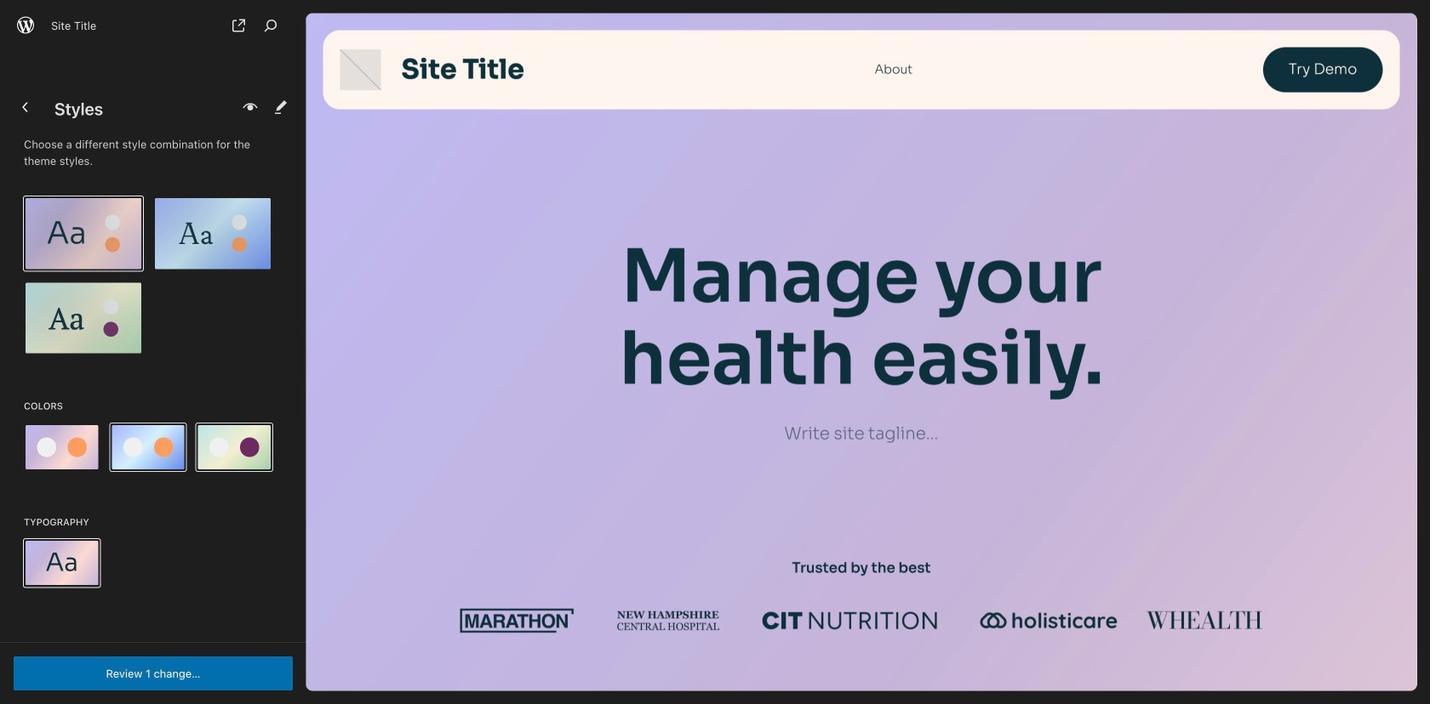 Task type: locate. For each thing, give the bounding box(es) containing it.
open command palette image
[[261, 15, 281, 36]]

style book image
[[240, 97, 261, 117]]

view site (opens in a new tab) image
[[229, 15, 249, 36]]

edit styles image
[[271, 97, 291, 117]]



Task type: describe. For each thing, give the bounding box(es) containing it.
back image
[[15, 97, 36, 117]]



Task type: vqa. For each thing, say whether or not it's contained in the screenshot.
Edit styles Icon
yes



